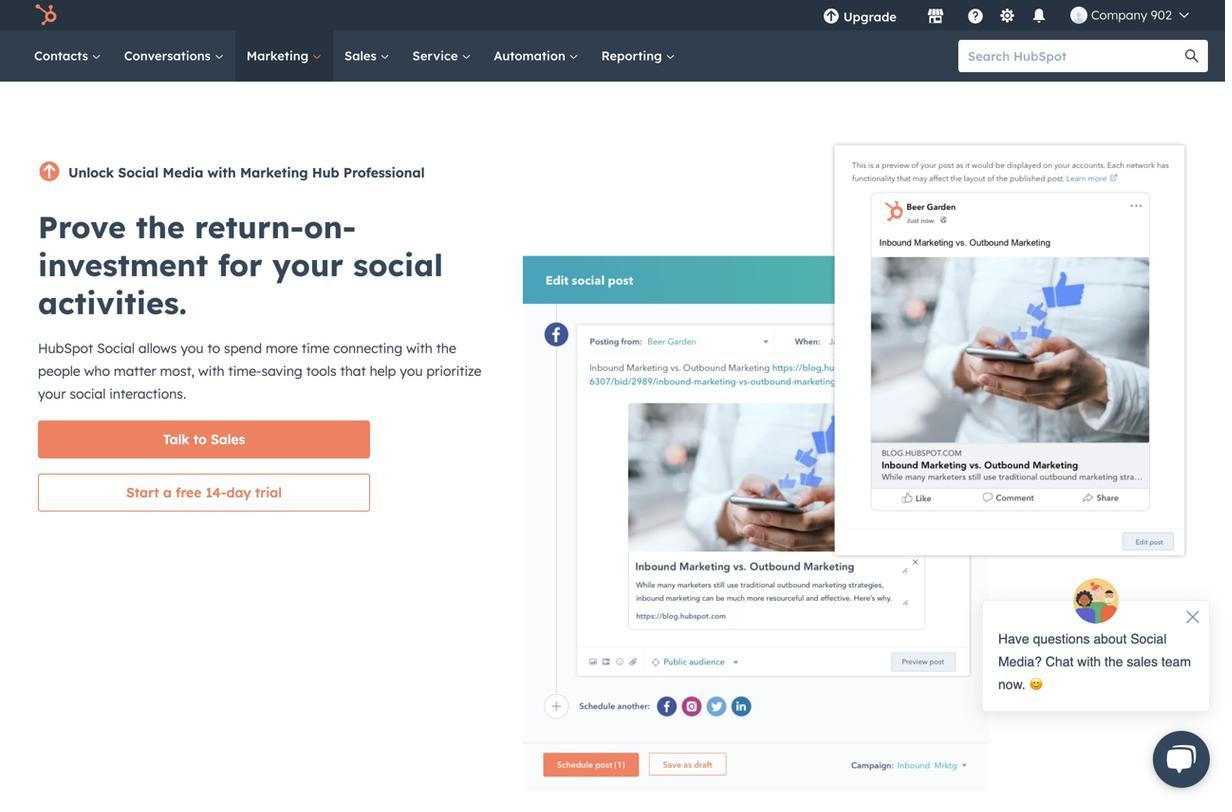 Task type: describe. For each thing, give the bounding box(es) containing it.
prove
[[38, 208, 126, 246]]

service link
[[401, 30, 483, 82]]

help button
[[960, 0, 992, 30]]

1 vertical spatial with
[[406, 340, 433, 356]]

prove the return-on- investment for your social activities.
[[38, 208, 443, 322]]

1 vertical spatial marketing
[[240, 164, 308, 181]]

prioritize
[[427, 363, 482, 379]]

your inside hubspot social allows you to spend more time connecting with the people who matter most, with time-saving tools that help you prioritize your social interactions.
[[38, 385, 66, 402]]

company 902
[[1092, 7, 1172, 23]]

day
[[226, 484, 251, 501]]

talk to sales button
[[38, 421, 370, 459]]

1 vertical spatial you
[[400, 363, 423, 379]]

start
[[126, 484, 159, 501]]

2 vertical spatial with
[[198, 363, 225, 379]]

for
[[218, 246, 263, 284]]

professional
[[344, 164, 425, 181]]

help
[[370, 363, 396, 379]]

social for allows
[[97, 340, 135, 356]]

0 vertical spatial sales
[[345, 48, 380, 64]]

upgrade
[[844, 9, 897, 25]]

sales link
[[333, 30, 401, 82]]

chat widget region
[[964, 577, 1226, 803]]

time
[[302, 340, 330, 356]]

hubspot image
[[34, 4, 57, 27]]

saving
[[261, 363, 303, 379]]

who
[[84, 363, 110, 379]]

settings link
[[996, 5, 1019, 25]]

hubspot
[[38, 340, 93, 356]]

company 902 button
[[1059, 0, 1201, 30]]

notifications button
[[1023, 0, 1056, 30]]

search button
[[1176, 40, 1209, 72]]

activities.
[[38, 284, 187, 322]]

on-
[[304, 208, 356, 246]]

automation
[[494, 48, 569, 64]]

more
[[266, 340, 298, 356]]

hubspot social allows you to spend more time connecting with the people who matter most, with time-saving tools that help you prioritize your social interactions.
[[38, 340, 482, 402]]

most,
[[160, 363, 195, 379]]

conversations link
[[113, 30, 235, 82]]

talk to sales
[[163, 431, 245, 448]]

14-
[[206, 484, 226, 501]]

to inside hubspot social allows you to spend more time connecting with the people who matter most, with time-saving tools that help you prioritize your social interactions.
[[207, 340, 220, 356]]

service
[[413, 48, 462, 64]]

talk
[[163, 431, 190, 448]]

902
[[1151, 7, 1172, 23]]

settings image
[[999, 8, 1016, 25]]

company
[[1092, 7, 1148, 23]]

time-
[[228, 363, 261, 379]]

matter
[[114, 363, 156, 379]]

the inside hubspot social allows you to spend more time connecting with the people who matter most, with time-saving tools that help you prioritize your social interactions.
[[436, 340, 456, 356]]

marketplaces image
[[927, 9, 944, 26]]

social inside prove the return-on- investment for your social activities.
[[353, 246, 443, 284]]

conversations
[[124, 48, 214, 64]]

interactions.
[[109, 385, 186, 402]]

connecting
[[333, 340, 403, 356]]

reporting link
[[590, 30, 687, 82]]



Task type: locate. For each thing, give the bounding box(es) containing it.
sales left service
[[345, 48, 380, 64]]

0 vertical spatial your
[[272, 246, 344, 284]]

0 horizontal spatial social
[[70, 385, 106, 402]]

to left spend
[[207, 340, 220, 356]]

0 horizontal spatial the
[[136, 208, 185, 246]]

with right media
[[208, 164, 236, 181]]

0 vertical spatial social
[[353, 246, 443, 284]]

1 vertical spatial social
[[97, 340, 135, 356]]

that
[[340, 363, 366, 379]]

media
[[163, 164, 203, 181]]

to
[[207, 340, 220, 356], [193, 431, 207, 448]]

trial
[[255, 484, 282, 501]]

tools
[[306, 363, 337, 379]]

marketplaces button
[[916, 0, 956, 30]]

0 horizontal spatial sales
[[211, 431, 245, 448]]

0 vertical spatial social
[[118, 164, 159, 181]]

1 vertical spatial to
[[193, 431, 207, 448]]

allows
[[139, 340, 177, 356]]

the inside prove the return-on- investment for your social activities.
[[136, 208, 185, 246]]

a
[[163, 484, 172, 501]]

with
[[208, 164, 236, 181], [406, 340, 433, 356], [198, 363, 225, 379]]

menu item
[[910, 0, 914, 30]]

1 vertical spatial your
[[38, 385, 66, 402]]

with left time-
[[198, 363, 225, 379]]

0 vertical spatial to
[[207, 340, 220, 356]]

mateo roberts image
[[1071, 7, 1088, 24]]

Search HubSpot search field
[[959, 40, 1191, 72]]

0 horizontal spatial to
[[193, 431, 207, 448]]

automation link
[[483, 30, 590, 82]]

1 vertical spatial social
[[70, 385, 106, 402]]

your down people
[[38, 385, 66, 402]]

reporting
[[602, 48, 666, 64]]

social inside hubspot social allows you to spend more time connecting with the people who matter most, with time-saving tools that help you prioritize your social interactions.
[[70, 385, 106, 402]]

1 horizontal spatial to
[[207, 340, 220, 356]]

people
[[38, 363, 80, 379]]

hub
[[312, 164, 340, 181]]

unlock social media with marketing hub professional
[[68, 164, 425, 181]]

unlock
[[68, 164, 114, 181]]

return-
[[195, 208, 304, 246]]

start a free 14-day trial button
[[38, 474, 370, 512]]

1 horizontal spatial the
[[436, 340, 456, 356]]

sales inside "talk to sales" button
[[211, 431, 245, 448]]

social
[[118, 164, 159, 181], [97, 340, 135, 356]]

1 horizontal spatial sales
[[345, 48, 380, 64]]

social down the who at the left top
[[70, 385, 106, 402]]

with up prioritize
[[406, 340, 433, 356]]

start a free 14-day trial
[[126, 484, 282, 501]]

0 horizontal spatial you
[[181, 340, 204, 356]]

menu
[[810, 0, 1203, 30]]

marketing left hub
[[240, 164, 308, 181]]

1 horizontal spatial your
[[272, 246, 344, 284]]

0 vertical spatial with
[[208, 164, 236, 181]]

1 vertical spatial the
[[436, 340, 456, 356]]

hubspot link
[[23, 4, 71, 27]]

spend
[[224, 340, 262, 356]]

you
[[181, 340, 204, 356], [400, 363, 423, 379]]

marketing inside 'link'
[[247, 48, 312, 64]]

your
[[272, 246, 344, 284], [38, 385, 66, 402]]

investment
[[38, 246, 208, 284]]

the
[[136, 208, 185, 246], [436, 340, 456, 356]]

social
[[353, 246, 443, 284], [70, 385, 106, 402]]

free
[[176, 484, 202, 501]]

to right "talk"
[[193, 431, 207, 448]]

1 horizontal spatial you
[[400, 363, 423, 379]]

1 horizontal spatial social
[[353, 246, 443, 284]]

to inside button
[[193, 431, 207, 448]]

you right help
[[400, 363, 423, 379]]

your inside prove the return-on- investment for your social activities.
[[272, 246, 344, 284]]

upgrade image
[[823, 9, 840, 26]]

the down media
[[136, 208, 185, 246]]

marketing left "sales" link
[[247, 48, 312, 64]]

social for media
[[118, 164, 159, 181]]

social left media
[[118, 164, 159, 181]]

marketing
[[247, 48, 312, 64], [240, 164, 308, 181]]

contacts
[[34, 48, 92, 64]]

menu containing company 902
[[810, 0, 1203, 30]]

1 vertical spatial sales
[[211, 431, 245, 448]]

social up connecting
[[353, 246, 443, 284]]

you up most,
[[181, 340, 204, 356]]

your right for
[[272, 246, 344, 284]]

marketing link
[[235, 30, 333, 82]]

social up the who at the left top
[[97, 340, 135, 356]]

social inside hubspot social allows you to spend more time connecting with the people who matter most, with time-saving tools that help you prioritize your social interactions.
[[97, 340, 135, 356]]

search image
[[1186, 49, 1199, 63]]

notifications image
[[1031, 9, 1048, 26]]

0 vertical spatial you
[[181, 340, 204, 356]]

sales right "talk"
[[211, 431, 245, 448]]

sales
[[345, 48, 380, 64], [211, 431, 245, 448]]

0 vertical spatial marketing
[[247, 48, 312, 64]]

0 vertical spatial the
[[136, 208, 185, 246]]

help image
[[967, 9, 984, 26]]

0 horizontal spatial your
[[38, 385, 66, 402]]

contacts link
[[23, 30, 113, 82]]

the up prioritize
[[436, 340, 456, 356]]



Task type: vqa. For each thing, say whether or not it's contained in the screenshot.
Jacob Simon "Icon"
no



